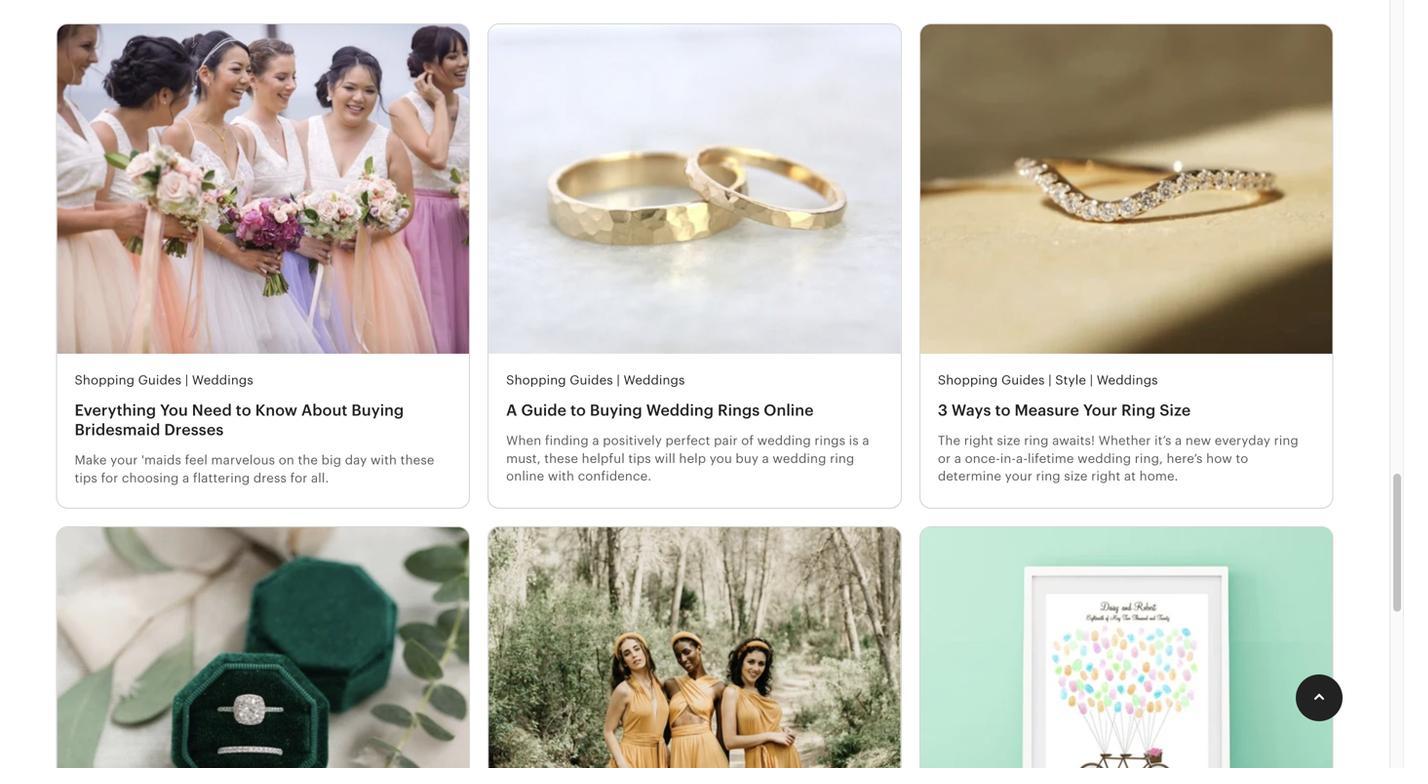 Task type: vqa. For each thing, say whether or not it's contained in the screenshot.
image containing listing Yahalomis Menorah
no



Task type: locate. For each thing, give the bounding box(es) containing it.
'maids
[[141, 453, 181, 468]]

a right is
[[863, 434, 870, 448]]

to right ways
[[995, 402, 1011, 420]]

shopping for everything
[[75, 373, 135, 388]]

2 shopping guides from the left
[[506, 373, 613, 388]]

all.
[[311, 471, 329, 486]]

2 shopping from the left
[[506, 373, 566, 388]]

shopping guides up ways
[[938, 373, 1045, 388]]

everything you need to know about buying bridesmaid dresses link
[[75, 401, 452, 440]]

a right buy
[[762, 451, 769, 466]]

0 horizontal spatial size
[[997, 434, 1021, 448]]

2 buying from the left
[[590, 402, 643, 420]]

tips inside when finding a positively perfect pair of wedding rings is a must, these helpful tips will help you buy a wedding ring online with confidence.
[[629, 451, 651, 466]]

1 shopping from the left
[[75, 373, 135, 388]]

guides up measure
[[1002, 373, 1045, 388]]

measure
[[1015, 402, 1080, 420]]

right up 'once-'
[[964, 434, 994, 448]]

guides up you
[[138, 373, 182, 388]]

weddings up the need
[[192, 373, 253, 388]]

1 horizontal spatial shopping guides
[[506, 373, 613, 388]]

helpful
[[582, 451, 625, 466]]

for
[[101, 471, 118, 486], [290, 471, 308, 486]]

is
[[849, 434, 859, 448]]

0 horizontal spatial right
[[964, 434, 994, 448]]

buy
[[736, 451, 759, 466]]

0 horizontal spatial guides
[[138, 373, 182, 388]]

1 shopping guides from the left
[[75, 373, 182, 388]]

1 guides from the left
[[138, 373, 182, 388]]

0 vertical spatial with
[[371, 453, 397, 468]]

weddings
[[192, 373, 253, 388], [624, 373, 685, 388], [1097, 373, 1158, 388]]

ring down lifetime
[[1036, 469, 1061, 484]]

guides for ways
[[1002, 373, 1045, 388]]

shopping guides for you
[[75, 373, 182, 388]]

to
[[236, 402, 251, 420], [571, 402, 586, 420], [995, 402, 1011, 420], [1236, 451, 1249, 466]]

tips down make
[[75, 471, 97, 486]]

size up in-
[[997, 434, 1021, 448]]

1 buying from the left
[[352, 402, 404, 420]]

to down the everyday
[[1236, 451, 1249, 466]]

shopping guides up everything
[[75, 373, 182, 388]]

these right day
[[401, 453, 435, 468]]

shopping guides up guide in the left of the page
[[506, 373, 613, 388]]

1 horizontal spatial buying
[[590, 402, 643, 420]]

a inside make your 'maids feel marvelous on the big day with these tips for choosing a flattering dress for all.
[[182, 471, 190, 486]]

shopping for 3
[[938, 373, 998, 388]]

to up finding at left bottom
[[571, 402, 586, 420]]

everything you need to know about buying bridesmaid dresses
[[75, 402, 404, 439]]

0 horizontal spatial these
[[401, 453, 435, 468]]

0 horizontal spatial weddings
[[192, 373, 253, 388]]

these down finding at left bottom
[[544, 451, 579, 466]]

your down bridesmaid
[[110, 453, 138, 468]]

0 vertical spatial your
[[110, 453, 138, 468]]

when finding a positively perfect pair of wedding rings is a must, these helpful tips will help you buy a wedding ring online with confidence.
[[506, 434, 870, 484]]

3 guides from the left
[[1002, 373, 1045, 388]]

size
[[1160, 402, 1191, 420]]

about
[[301, 402, 348, 420]]

0 horizontal spatial for
[[101, 471, 118, 486]]

1 vertical spatial with
[[548, 469, 575, 484]]

marvelous
[[211, 453, 275, 468]]

size down lifetime
[[1064, 469, 1088, 484]]

0 horizontal spatial shopping guides
[[75, 373, 182, 388]]

ring
[[1122, 402, 1156, 420]]

right
[[964, 434, 994, 448], [1092, 469, 1121, 484]]

choosing
[[122, 471, 179, 486]]

1 weddings from the left
[[192, 373, 253, 388]]

1 horizontal spatial your
[[1005, 469, 1033, 484]]

1 horizontal spatial weddings
[[624, 373, 685, 388]]

1 horizontal spatial guides
[[570, 373, 613, 388]]

these inside make your 'maids feel marvelous on the big day with these tips for choosing a flattering dress for all.
[[401, 453, 435, 468]]

to right the need
[[236, 402, 251, 420]]

2 guides from the left
[[570, 373, 613, 388]]

shopping
[[75, 373, 135, 388], [506, 373, 566, 388], [938, 373, 998, 388]]

0 horizontal spatial tips
[[75, 471, 97, 486]]

the
[[938, 434, 961, 448]]

pair
[[714, 434, 738, 448]]

your down a-
[[1005, 469, 1033, 484]]

help
[[679, 451, 706, 466]]

1 vertical spatial right
[[1092, 469, 1121, 484]]

shopping up guide in the left of the page
[[506, 373, 566, 388]]

2 horizontal spatial shopping
[[938, 373, 998, 388]]

dress
[[253, 471, 287, 486]]

shopping guides for guide
[[506, 373, 613, 388]]

guides
[[138, 373, 182, 388], [570, 373, 613, 388], [1002, 373, 1045, 388]]

0 vertical spatial tips
[[629, 451, 651, 466]]

ring
[[1024, 434, 1049, 448], [1274, 434, 1299, 448], [830, 451, 855, 466], [1036, 469, 1061, 484]]

guides for guide
[[570, 373, 613, 388]]

1 horizontal spatial size
[[1064, 469, 1088, 484]]

a
[[506, 402, 518, 420]]

1 horizontal spatial for
[[290, 471, 308, 486]]

your
[[110, 453, 138, 468], [1005, 469, 1033, 484]]

1 horizontal spatial right
[[1092, 469, 1121, 484]]

here's
[[1167, 451, 1203, 466]]

or
[[938, 451, 951, 466]]

0 horizontal spatial shopping
[[75, 373, 135, 388]]

2 horizontal spatial weddings
[[1097, 373, 1158, 388]]

buying up positively
[[590, 402, 643, 420]]

shopping up ways
[[938, 373, 998, 388]]

to inside everything you need to know about buying bridesmaid dresses
[[236, 402, 251, 420]]

for down make
[[101, 471, 118, 486]]

shopping for a
[[506, 373, 566, 388]]

guides up finding at left bottom
[[570, 373, 613, 388]]

tips down positively
[[629, 451, 651, 466]]

weddings up a guide to buying wedding rings online
[[624, 373, 685, 388]]

these
[[544, 451, 579, 466], [401, 453, 435, 468]]

1 vertical spatial tips
[[75, 471, 97, 486]]

weddings up 3 ways to measure your ring size 'link'
[[1097, 373, 1158, 388]]

you
[[160, 402, 188, 420]]

1 horizontal spatial with
[[548, 469, 575, 484]]

your inside make your 'maids feel marvelous on the big day with these tips for choosing a flattering dress for all.
[[110, 453, 138, 468]]

everything
[[75, 402, 156, 420]]

1 horizontal spatial shopping
[[506, 373, 566, 388]]

weddings for buying
[[624, 373, 685, 388]]

1 vertical spatial your
[[1005, 469, 1033, 484]]

your inside the right size ring awaits! whether it's a new everyday ring or a once-in-a-lifetime wedding ring, here's how to determine your ring size right at home.
[[1005, 469, 1033, 484]]

shopping guides
[[75, 373, 182, 388], [506, 373, 613, 388], [938, 373, 1045, 388]]

0 horizontal spatial with
[[371, 453, 397, 468]]

wedding down online
[[758, 434, 811, 448]]

3
[[938, 402, 948, 420]]

when
[[506, 434, 542, 448]]

to inside 'link'
[[995, 402, 1011, 420]]

size
[[997, 434, 1021, 448], [1064, 469, 1088, 484]]

2 weddings from the left
[[624, 373, 685, 388]]

a guide to buying wedding rings online link
[[506, 401, 884, 420]]

with right online
[[548, 469, 575, 484]]

on
[[279, 453, 294, 468]]

with
[[371, 453, 397, 468], [548, 469, 575, 484]]

wedding
[[758, 434, 811, 448], [773, 451, 827, 466], [1078, 451, 1132, 466]]

0 horizontal spatial buying
[[352, 402, 404, 420]]

a
[[592, 434, 600, 448], [863, 434, 870, 448], [1175, 434, 1183, 448], [762, 451, 769, 466], [955, 451, 962, 466], [182, 471, 190, 486]]

day
[[345, 453, 367, 468]]

know
[[255, 402, 298, 420]]

shopping up everything
[[75, 373, 135, 388]]

0 vertical spatial size
[[997, 434, 1021, 448]]

ring down is
[[830, 451, 855, 466]]

tips
[[629, 451, 651, 466], [75, 471, 97, 486]]

3 shopping guides from the left
[[938, 373, 1045, 388]]

right left at
[[1092, 469, 1121, 484]]

2 horizontal spatial shopping guides
[[938, 373, 1045, 388]]

3 shopping from the left
[[938, 373, 998, 388]]

2 horizontal spatial guides
[[1002, 373, 1045, 388]]

for down the
[[290, 471, 308, 486]]

buying right about
[[352, 402, 404, 420]]

buying
[[352, 402, 404, 420], [590, 402, 643, 420]]

wedding down whether
[[1078, 451, 1132, 466]]

1 horizontal spatial these
[[544, 451, 579, 466]]

buying inside everything you need to know about buying bridesmaid dresses
[[352, 402, 404, 420]]

1 horizontal spatial tips
[[629, 451, 651, 466]]

a guide to buying wedding rings online
[[506, 402, 814, 420]]

0 horizontal spatial your
[[110, 453, 138, 468]]

a down feel
[[182, 471, 190, 486]]

at
[[1125, 469, 1136, 484]]

lifetime
[[1028, 451, 1074, 466]]

with right day
[[371, 453, 397, 468]]



Task type: describe. For each thing, give the bounding box(es) containing it.
your
[[1084, 402, 1118, 420]]

guide
[[521, 402, 567, 420]]

wedding down rings in the bottom of the page
[[773, 451, 827, 466]]

to inside the right size ring awaits! whether it's a new everyday ring or a once-in-a-lifetime wedding ring, here's how to determine your ring size right at home.
[[1236, 451, 1249, 466]]

ring inside when finding a positively perfect pair of wedding rings is a must, these helpful tips will help you buy a wedding ring online with confidence.
[[830, 451, 855, 466]]

new
[[1186, 434, 1212, 448]]

wedding
[[646, 402, 714, 420]]

bridesmaid
[[75, 421, 160, 439]]

confidence.
[[578, 469, 652, 484]]

wedding inside the right size ring awaits! whether it's a new everyday ring or a once-in-a-lifetime wedding ring, here's how to determine your ring size right at home.
[[1078, 451, 1132, 466]]

shopping guides for ways
[[938, 373, 1045, 388]]

online
[[506, 469, 545, 484]]

with inside make your 'maids feel marvelous on the big day with these tips for choosing a flattering dress for all.
[[371, 453, 397, 468]]

finding
[[545, 434, 589, 448]]

tips inside make your 'maids feel marvelous on the big day with these tips for choosing a flattering dress for all.
[[75, 471, 97, 486]]

3 ways to measure your ring size
[[938, 402, 1191, 420]]

make
[[75, 453, 107, 468]]

1 vertical spatial size
[[1064, 469, 1088, 484]]

0 vertical spatial right
[[964, 434, 994, 448]]

guides for you
[[138, 373, 182, 388]]

it's
[[1155, 434, 1172, 448]]

need
[[192, 402, 232, 420]]

the right size ring awaits! whether it's a new everyday ring or a once-in-a-lifetime wedding ring, here's how to determine your ring size right at home.
[[938, 434, 1299, 484]]

perfect
[[666, 434, 711, 448]]

a right it's
[[1175, 434, 1183, 448]]

a-
[[1016, 451, 1028, 466]]

awaits!
[[1053, 434, 1095, 448]]

a right or
[[955, 451, 962, 466]]

in-
[[1001, 451, 1016, 466]]

how
[[1207, 451, 1233, 466]]

big
[[322, 453, 342, 468]]

feel
[[185, 453, 208, 468]]

everyday
[[1215, 434, 1271, 448]]

rings
[[718, 402, 760, 420]]

will
[[655, 451, 676, 466]]

ways
[[952, 402, 992, 420]]

you
[[710, 451, 732, 466]]

rings
[[815, 434, 846, 448]]

a up helpful at the bottom of the page
[[592, 434, 600, 448]]

1 for from the left
[[101, 471, 118, 486]]

ring up lifetime
[[1024, 434, 1049, 448]]

dresses
[[164, 421, 224, 439]]

flattering
[[193, 471, 250, 486]]

3 weddings from the left
[[1097, 373, 1158, 388]]

home.
[[1140, 469, 1179, 484]]

with inside when finding a positively perfect pair of wedding rings is a must, these helpful tips will help you buy a wedding ring online with confidence.
[[548, 469, 575, 484]]

ring right the everyday
[[1274, 434, 1299, 448]]

whether
[[1099, 434, 1151, 448]]

2 for from the left
[[290, 471, 308, 486]]

determine
[[938, 469, 1002, 484]]

of
[[742, 434, 754, 448]]

these inside when finding a positively perfect pair of wedding rings is a must, these helpful tips will help you buy a wedding ring online with confidence.
[[544, 451, 579, 466]]

3 ways to measure your ring size link
[[938, 401, 1315, 420]]

make your 'maids feel marvelous on the big day with these tips for choosing a flattering dress for all.
[[75, 453, 435, 486]]

once-
[[965, 451, 1001, 466]]

weddings for to
[[192, 373, 253, 388]]

must,
[[506, 451, 541, 466]]

the
[[298, 453, 318, 468]]

style
[[1056, 373, 1087, 388]]

online
[[764, 402, 814, 420]]

ring,
[[1135, 451, 1164, 466]]

positively
[[603, 434, 662, 448]]



